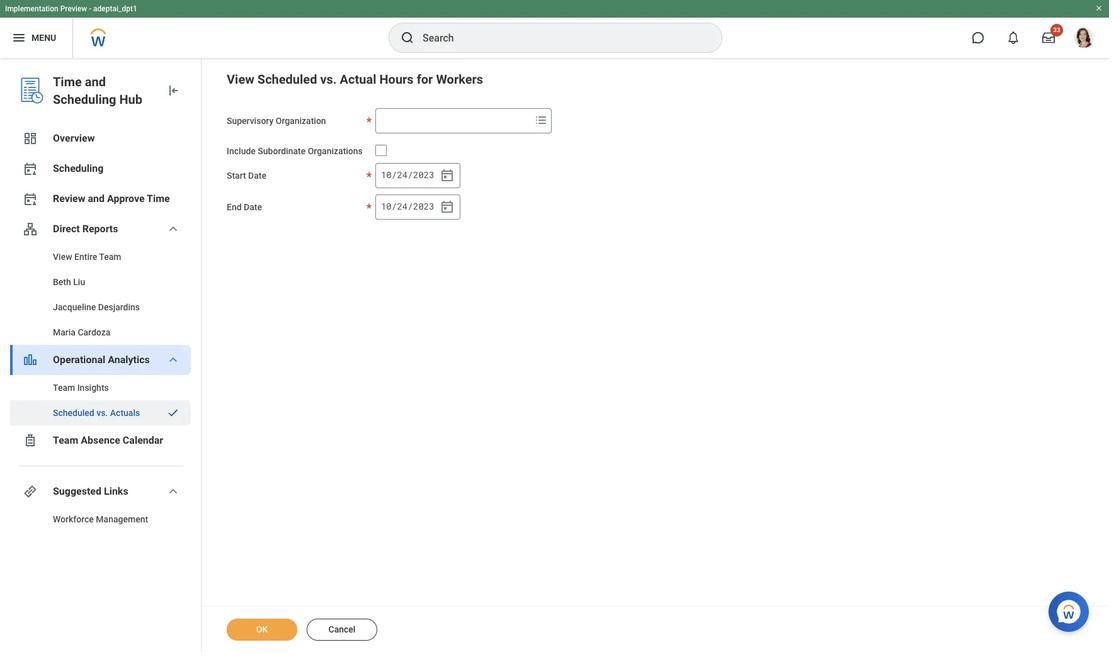 Task type: describe. For each thing, give the bounding box(es) containing it.
links
[[104, 486, 128, 498]]

10 / 24 / 2023 for start date
[[381, 169, 435, 181]]

0 vertical spatial scheduled
[[258, 72, 317, 87]]

operational analytics
[[53, 354, 150, 366]]

view entire team link
[[10, 244, 191, 270]]

liu
[[73, 277, 85, 287]]

close environment banner image
[[1096, 4, 1103, 12]]

start date group
[[375, 163, 461, 188]]

include
[[227, 146, 256, 156]]

review and approve time
[[53, 193, 170, 205]]

actuals
[[110, 408, 140, 418]]

and for time
[[85, 74, 106, 89]]

jacqueline desjardins
[[53, 302, 140, 313]]

maria cardoza
[[53, 328, 110, 338]]

direct
[[53, 223, 80, 235]]

team inside direct reports element
[[99, 252, 121, 262]]

view entire team
[[53, 252, 121, 262]]

profile logan mcneil image
[[1074, 28, 1094, 50]]

date for end date
[[244, 202, 262, 212]]

ok button
[[227, 619, 297, 641]]

suggested links button
[[10, 477, 191, 507]]

desjardins
[[98, 302, 140, 313]]

direct reports element
[[10, 244, 191, 345]]

beth
[[53, 277, 71, 287]]

calendar image for end date
[[440, 200, 455, 215]]

direct reports
[[53, 223, 118, 235]]

end date
[[227, 202, 262, 212]]

include subordinate organizations
[[227, 146, 363, 156]]

end
[[227, 202, 242, 212]]

check image
[[166, 407, 181, 420]]

ok
[[256, 625, 268, 635]]

team insights
[[53, 383, 109, 393]]

notifications large image
[[1008, 32, 1020, 44]]

time inside time and scheduling hub
[[53, 74, 82, 89]]

justify image
[[11, 30, 26, 45]]

insights
[[77, 383, 109, 393]]

10 / 24 / 2023 for end date
[[381, 201, 435, 213]]

scheduled vs. actuals
[[53, 408, 140, 418]]

beth liu
[[53, 277, 85, 287]]

hours
[[380, 72, 414, 87]]

beth liu link
[[10, 270, 191, 295]]

workers
[[436, 72, 483, 87]]

operational analytics button
[[10, 345, 191, 376]]

2023 for start date
[[413, 169, 435, 181]]

maria cardoza link
[[10, 320, 191, 345]]

calendar
[[123, 435, 163, 447]]

time and scheduling hub element
[[53, 73, 156, 108]]

calendar user solid image for review and approve time
[[23, 192, 38, 207]]

view scheduled vs. actual hours for workers
[[227, 72, 483, 87]]

team insights link
[[10, 376, 191, 401]]

end date group
[[375, 195, 461, 220]]

organization
[[276, 116, 326, 126]]

cancel
[[329, 625, 356, 635]]

analytics
[[108, 354, 150, 366]]

review and approve time link
[[10, 184, 191, 214]]

scheduled vs. actuals link
[[10, 401, 191, 426]]

subordinate
[[258, 146, 306, 156]]

10 for end date
[[381, 201, 392, 213]]

task timeoff image
[[23, 434, 38, 449]]

jacqueline desjardins link
[[10, 295, 191, 320]]

start
[[227, 171, 246, 181]]

supervisory
[[227, 116, 274, 126]]

chevron down small image for analytics
[[166, 353, 181, 368]]

team for team absence calendar
[[53, 435, 78, 447]]

scheduled inside "link"
[[53, 408, 94, 418]]

-
[[89, 4, 91, 13]]

view for view entire team
[[53, 252, 72, 262]]

scheduling inside time and scheduling hub
[[53, 92, 116, 107]]



Task type: vqa. For each thing, say whether or not it's contained in the screenshot.
the left the vs.
yes



Task type: locate. For each thing, give the bounding box(es) containing it.
management
[[96, 515, 148, 525]]

chevron down small image
[[166, 485, 181, 500]]

start date
[[227, 171, 267, 181]]

2023 up end date group
[[413, 169, 435, 181]]

calendar user solid image down dashboard icon
[[23, 161, 38, 176]]

0 vertical spatial team
[[99, 252, 121, 262]]

33 button
[[1035, 24, 1064, 52]]

2023 inside end date group
[[413, 201, 435, 213]]

10 inside end date group
[[381, 201, 392, 213]]

scheduling link
[[10, 154, 191, 184]]

maria
[[53, 328, 76, 338]]

1 vertical spatial view
[[53, 252, 72, 262]]

0 horizontal spatial scheduled
[[53, 408, 94, 418]]

2 calendar image from the top
[[440, 200, 455, 215]]

search image
[[400, 30, 415, 45]]

2023 inside start date group
[[413, 169, 435, 181]]

chevron down small image for reports
[[166, 222, 181, 237]]

calendar user solid image inside review and approve time link
[[23, 192, 38, 207]]

1 chevron down small image from the top
[[166, 222, 181, 237]]

vs. left actual
[[320, 72, 337, 87]]

implementation preview -   adeptai_dpt1
[[5, 4, 137, 13]]

prompts image
[[534, 113, 549, 128]]

view left entire
[[53, 252, 72, 262]]

vs. left actuals
[[97, 408, 108, 418]]

2023
[[413, 169, 435, 181], [413, 201, 435, 213]]

operational analytics element
[[10, 376, 191, 426]]

menu
[[32, 33, 56, 43]]

absence
[[81, 435, 120, 447]]

scheduling inside scheduling link
[[53, 163, 104, 175]]

time right approve
[[147, 193, 170, 205]]

view inside direct reports element
[[53, 252, 72, 262]]

1 vertical spatial calendar image
[[440, 200, 455, 215]]

1 24 from the top
[[397, 169, 408, 181]]

1 vertical spatial 10 / 24 / 2023
[[381, 201, 435, 213]]

1 horizontal spatial vs.
[[320, 72, 337, 87]]

0 vertical spatial 10 / 24 / 2023
[[381, 169, 435, 181]]

10 down start date group
[[381, 201, 392, 213]]

and for review
[[88, 193, 105, 205]]

entire
[[74, 252, 97, 262]]

direct reports button
[[10, 214, 191, 244]]

1 vertical spatial 2023
[[413, 201, 435, 213]]

supervisory organization
[[227, 116, 326, 126]]

1 scheduling from the top
[[53, 92, 116, 107]]

1 calendar image from the top
[[440, 168, 455, 183]]

0 vertical spatial calendar user solid image
[[23, 161, 38, 176]]

0 vertical spatial view
[[227, 72, 254, 87]]

0 vertical spatial 10
[[381, 169, 392, 181]]

workforce management link
[[10, 507, 191, 532]]

date right end
[[244, 202, 262, 212]]

team absence calendar
[[53, 435, 163, 447]]

1 calendar user solid image from the top
[[23, 161, 38, 176]]

2 chevron down small image from the top
[[166, 353, 181, 368]]

2023 down start date group
[[413, 201, 435, 213]]

Search Workday  search field
[[423, 24, 696, 52]]

24 inside end date group
[[397, 201, 408, 213]]

0 horizontal spatial view
[[53, 252, 72, 262]]

2 scheduling from the top
[[53, 163, 104, 175]]

1 2023 from the top
[[413, 169, 435, 181]]

time down menu
[[53, 74, 82, 89]]

2 10 from the top
[[381, 201, 392, 213]]

chevron down small image
[[166, 222, 181, 237], [166, 353, 181, 368]]

for
[[417, 72, 433, 87]]

workforce management
[[53, 515, 148, 525]]

adeptai_dpt1
[[93, 4, 137, 13]]

date right start
[[248, 171, 267, 181]]

10 for start date
[[381, 169, 392, 181]]

and up the overview link
[[85, 74, 106, 89]]

10 / 24 / 2023 inside end date group
[[381, 201, 435, 213]]

dashboard image
[[23, 131, 38, 146]]

10 / 24 / 2023 up end date group
[[381, 169, 435, 181]]

1 vertical spatial scheduled
[[53, 408, 94, 418]]

0 vertical spatial chevron down small image
[[166, 222, 181, 237]]

implementation
[[5, 4, 58, 13]]

approve
[[107, 193, 145, 205]]

operational
[[53, 354, 105, 366]]

vs.
[[320, 72, 337, 87], [97, 408, 108, 418]]

10 / 24 / 2023
[[381, 169, 435, 181], [381, 201, 435, 213]]

team left insights
[[53, 383, 75, 393]]

33
[[1054, 26, 1061, 33]]

calendar image inside end date group
[[440, 200, 455, 215]]

calendar user solid image
[[23, 161, 38, 176], [23, 192, 38, 207]]

jacqueline
[[53, 302, 96, 313]]

1 vertical spatial team
[[53, 383, 75, 393]]

view for view scheduled vs. actual hours for workers
[[227, 72, 254, 87]]

1 vertical spatial date
[[244, 202, 262, 212]]

transformation import image
[[166, 83, 181, 98]]

and right review
[[88, 193, 105, 205]]

calendar image
[[440, 168, 455, 183], [440, 200, 455, 215]]

2 vertical spatial team
[[53, 435, 78, 447]]

overview link
[[10, 124, 191, 154]]

time
[[53, 74, 82, 89], [147, 193, 170, 205]]

team
[[99, 252, 121, 262], [53, 383, 75, 393], [53, 435, 78, 447]]

chart image
[[23, 353, 38, 368]]

actual
[[340, 72, 376, 87]]

1 horizontal spatial view
[[227, 72, 254, 87]]

scheduling down overview
[[53, 163, 104, 175]]

1 vertical spatial 10
[[381, 201, 392, 213]]

Supervisory Organization field
[[376, 110, 531, 132]]

0 vertical spatial and
[[85, 74, 106, 89]]

0 horizontal spatial vs.
[[97, 408, 108, 418]]

organizations
[[308, 146, 363, 156]]

24
[[397, 169, 408, 181], [397, 201, 408, 213]]

1 horizontal spatial scheduled
[[258, 72, 317, 87]]

24 down start date group
[[397, 201, 408, 213]]

calendar image for start date
[[440, 168, 455, 183]]

1 vertical spatial scheduling
[[53, 163, 104, 175]]

time and scheduling hub
[[53, 74, 142, 107]]

cardoza
[[78, 328, 110, 338]]

2 2023 from the top
[[413, 201, 435, 213]]

scheduling up overview
[[53, 92, 116, 107]]

link image
[[23, 485, 38, 500]]

0 vertical spatial date
[[248, 171, 267, 181]]

chevron down small image inside direct reports dropdown button
[[166, 222, 181, 237]]

suggested
[[53, 486, 101, 498]]

scheduled
[[258, 72, 317, 87], [53, 408, 94, 418]]

menu banner
[[0, 0, 1110, 58]]

10 up end date group
[[381, 169, 392, 181]]

1 horizontal spatial time
[[147, 193, 170, 205]]

0 horizontal spatial time
[[53, 74, 82, 89]]

calendar user solid image for scheduling
[[23, 161, 38, 176]]

10 / 24 / 2023 inside start date group
[[381, 169, 435, 181]]

team right entire
[[99, 252, 121, 262]]

1 vertical spatial and
[[88, 193, 105, 205]]

1 vertical spatial calendar user solid image
[[23, 192, 38, 207]]

calendar image up end date group
[[440, 168, 455, 183]]

0 vertical spatial 24
[[397, 169, 408, 181]]

0 vertical spatial scheduling
[[53, 92, 116, 107]]

calendar user solid image inside scheduling link
[[23, 161, 38, 176]]

24 inside start date group
[[397, 169, 408, 181]]

1 10 / 24 / 2023 from the top
[[381, 169, 435, 181]]

calendar image down start date group
[[440, 200, 455, 215]]

team inside operational analytics element
[[53, 383, 75, 393]]

1 vertical spatial chevron down small image
[[166, 353, 181, 368]]

scheduled up supervisory organization
[[258, 72, 317, 87]]

and
[[85, 74, 106, 89], [88, 193, 105, 205]]

view team image
[[23, 222, 38, 237]]

suggested links
[[53, 486, 128, 498]]

0 vertical spatial time
[[53, 74, 82, 89]]

2 24 from the top
[[397, 201, 408, 213]]

team for team insights
[[53, 383, 75, 393]]

/
[[392, 169, 397, 181], [408, 169, 413, 181], [392, 201, 397, 213], [408, 201, 413, 213]]

0 vertical spatial 2023
[[413, 169, 435, 181]]

10
[[381, 169, 392, 181], [381, 201, 392, 213]]

hub
[[119, 92, 142, 107]]

team left "absence"
[[53, 435, 78, 447]]

and inside time and scheduling hub
[[85, 74, 106, 89]]

menu button
[[0, 18, 73, 58]]

team absence calendar link
[[10, 426, 191, 456]]

2 10 / 24 / 2023 from the top
[[381, 201, 435, 213]]

1 10 from the top
[[381, 169, 392, 181]]

workforce
[[53, 515, 94, 525]]

view
[[227, 72, 254, 87], [53, 252, 72, 262]]

preview
[[60, 4, 87, 13]]

overview
[[53, 132, 95, 144]]

1 vertical spatial vs.
[[97, 408, 108, 418]]

inbox large image
[[1043, 32, 1055, 44]]

1 vertical spatial time
[[147, 193, 170, 205]]

24 for start date
[[397, 169, 408, 181]]

cancel button
[[307, 619, 377, 641]]

vs. inside "link"
[[97, 408, 108, 418]]

date for start date
[[248, 171, 267, 181]]

reports
[[82, 223, 118, 235]]

0 vertical spatial vs.
[[320, 72, 337, 87]]

view up the supervisory at the left top of the page
[[227, 72, 254, 87]]

review
[[53, 193, 85, 205]]

1 vertical spatial 24
[[397, 201, 408, 213]]

24 for end date
[[397, 201, 408, 213]]

10 inside start date group
[[381, 169, 392, 181]]

scheduling
[[53, 92, 116, 107], [53, 163, 104, 175]]

navigation pane region
[[0, 58, 202, 653]]

2023 for end date
[[413, 201, 435, 213]]

10 / 24 / 2023 down start date group
[[381, 201, 435, 213]]

24 up end date group
[[397, 169, 408, 181]]

calendar image inside start date group
[[440, 168, 455, 183]]

2 calendar user solid image from the top
[[23, 192, 38, 207]]

date
[[248, 171, 267, 181], [244, 202, 262, 212]]

scheduled down team insights
[[53, 408, 94, 418]]

calendar user solid image up view team image
[[23, 192, 38, 207]]

0 vertical spatial calendar image
[[440, 168, 455, 183]]



